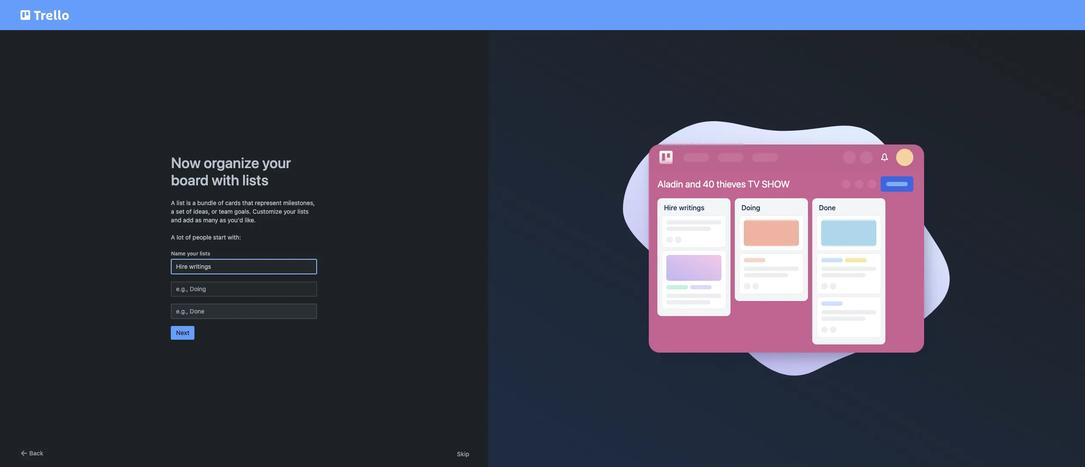 Task type: vqa. For each thing, say whether or not it's contained in the screenshot.
Now organize your board with lists
yes



Task type: describe. For each thing, give the bounding box(es) containing it.
list
[[177, 199, 185, 207]]

skip
[[457, 451, 469, 458]]

writings
[[679, 204, 705, 212]]

a list is a bundle of cards that represent milestones, a set of ideas, or team goals. customize your lists and add as many as you'd like.
[[171, 199, 315, 224]]

1 vertical spatial of
[[186, 208, 192, 215]]

1 vertical spatial a
[[171, 208, 174, 215]]

or
[[212, 208, 217, 215]]

2 vertical spatial your
[[187, 250, 198, 257]]

hire
[[664, 204, 677, 212]]

1 horizontal spatial trello image
[[658, 149, 675, 166]]

name
[[171, 250, 186, 257]]

aladin and 40 thieves tv show
[[658, 179, 790, 190]]

your inside a list is a bundle of cards that represent milestones, a set of ideas, or team goals. customize your lists and add as many as you'd like.
[[284, 208, 296, 215]]

back button
[[19, 448, 43, 459]]

bundle
[[197, 199, 216, 207]]

is
[[186, 199, 191, 207]]

and inside a list is a bundle of cards that represent milestones, a set of ideas, or team goals. customize your lists and add as many as you'd like.
[[171, 216, 181, 224]]

thieves
[[717, 179, 746, 190]]

with
[[212, 171, 239, 188]]

add
[[183, 216, 194, 224]]

back
[[29, 450, 43, 457]]

that
[[242, 199, 253, 207]]

tv
[[748, 179, 760, 190]]

0 vertical spatial of
[[218, 199, 224, 207]]

doing
[[742, 204, 760, 212]]

next
[[176, 329, 189, 337]]

lot
[[177, 234, 184, 241]]

Name your lists text field
[[171, 259, 317, 275]]

next button
[[171, 326, 195, 340]]

ideas,
[[193, 208, 210, 215]]

with:
[[228, 234, 241, 241]]

now
[[171, 154, 201, 171]]

like.
[[245, 216, 256, 224]]

0 horizontal spatial lists
[[200, 250, 210, 257]]

done
[[819, 204, 836, 212]]

hire writings
[[664, 204, 705, 212]]

people
[[193, 234, 212, 241]]

team
[[219, 208, 233, 215]]

now organize your board with lists
[[171, 154, 291, 188]]

customize
[[253, 208, 282, 215]]

represent
[[255, 199, 282, 207]]

2 vertical spatial of
[[185, 234, 191, 241]]

cards
[[225, 199, 241, 207]]



Task type: locate. For each thing, give the bounding box(es) containing it.
0 vertical spatial and
[[685, 179, 701, 190]]

a inside a list is a bundle of cards that represent milestones, a set of ideas, or team goals. customize your lists and add as many as you'd like.
[[171, 199, 175, 207]]

many
[[203, 216, 218, 224]]

show
[[762, 179, 790, 190]]

2 a from the top
[[171, 234, 175, 241]]

0 vertical spatial a
[[171, 199, 175, 207]]

e.g., Doing text field
[[171, 281, 317, 297]]

a
[[192, 199, 196, 207], [171, 208, 174, 215]]

a
[[171, 199, 175, 207], [171, 234, 175, 241]]

40
[[703, 179, 715, 190]]

start
[[213, 234, 226, 241]]

1 horizontal spatial a
[[192, 199, 196, 207]]

a left lot
[[171, 234, 175, 241]]

0 vertical spatial trello image
[[19, 5, 71, 25]]

lists down milestones,
[[298, 208, 309, 215]]

1 vertical spatial lists
[[298, 208, 309, 215]]

1 vertical spatial trello image
[[658, 149, 675, 166]]

trello image
[[19, 5, 71, 25], [658, 149, 675, 166]]

a lot of people start with:
[[171, 234, 241, 241]]

0 horizontal spatial a
[[171, 208, 174, 215]]

a left list
[[171, 199, 175, 207]]

goals.
[[234, 208, 251, 215]]

1 horizontal spatial lists
[[242, 171, 269, 188]]

1 horizontal spatial as
[[220, 216, 226, 224]]

2 vertical spatial lists
[[200, 250, 210, 257]]

of down is
[[186, 208, 192, 215]]

0 vertical spatial lists
[[242, 171, 269, 188]]

as down the ideas,
[[195, 216, 202, 224]]

e.g., Done text field
[[171, 304, 317, 319]]

you'd
[[228, 216, 243, 224]]

2 as from the left
[[220, 216, 226, 224]]

0 vertical spatial your
[[262, 154, 291, 171]]

a for a list is a bundle of cards that represent milestones, a set of ideas, or team goals. customize your lists and add as many as you'd like.
[[171, 199, 175, 207]]

0 horizontal spatial trello image
[[19, 5, 71, 25]]

of right lot
[[185, 234, 191, 241]]

a for a lot of people start with:
[[171, 234, 175, 241]]

lists down "a lot of people start with:" in the left of the page
[[200, 250, 210, 257]]

0 horizontal spatial and
[[171, 216, 181, 224]]

and
[[685, 179, 701, 190], [171, 216, 181, 224]]

of
[[218, 199, 224, 207], [186, 208, 192, 215], [185, 234, 191, 241]]

as
[[195, 216, 202, 224], [220, 216, 226, 224]]

and left the 40
[[685, 179, 701, 190]]

organize
[[204, 154, 259, 171]]

1 vertical spatial and
[[171, 216, 181, 224]]

your inside now organize your board with lists
[[262, 154, 291, 171]]

0 horizontal spatial as
[[195, 216, 202, 224]]

lists inside now organize your board with lists
[[242, 171, 269, 188]]

of up 'team'
[[218, 199, 224, 207]]

1 horizontal spatial and
[[685, 179, 701, 190]]

board
[[171, 171, 209, 188]]

lists inside a list is a bundle of cards that represent milestones, a set of ideas, or team goals. customize your lists and add as many as you'd like.
[[298, 208, 309, 215]]

and down set at the left
[[171, 216, 181, 224]]

set
[[176, 208, 185, 215]]

1 a from the top
[[171, 199, 175, 207]]

1 vertical spatial a
[[171, 234, 175, 241]]

1 as from the left
[[195, 216, 202, 224]]

a left set at the left
[[171, 208, 174, 215]]

as down 'team'
[[220, 216, 226, 224]]

your
[[262, 154, 291, 171], [284, 208, 296, 215], [187, 250, 198, 257]]

0 vertical spatial a
[[192, 199, 196, 207]]

skip button
[[457, 450, 469, 459]]

2 horizontal spatial lists
[[298, 208, 309, 215]]

a right is
[[192, 199, 196, 207]]

name your lists
[[171, 250, 210, 257]]

your down milestones,
[[284, 208, 296, 215]]

lists up that
[[242, 171, 269, 188]]

1 vertical spatial your
[[284, 208, 296, 215]]

your right name
[[187, 250, 198, 257]]

aladin
[[658, 179, 683, 190]]

your up 'represent'
[[262, 154, 291, 171]]

milestones,
[[283, 199, 315, 207]]

lists
[[242, 171, 269, 188], [298, 208, 309, 215], [200, 250, 210, 257]]



